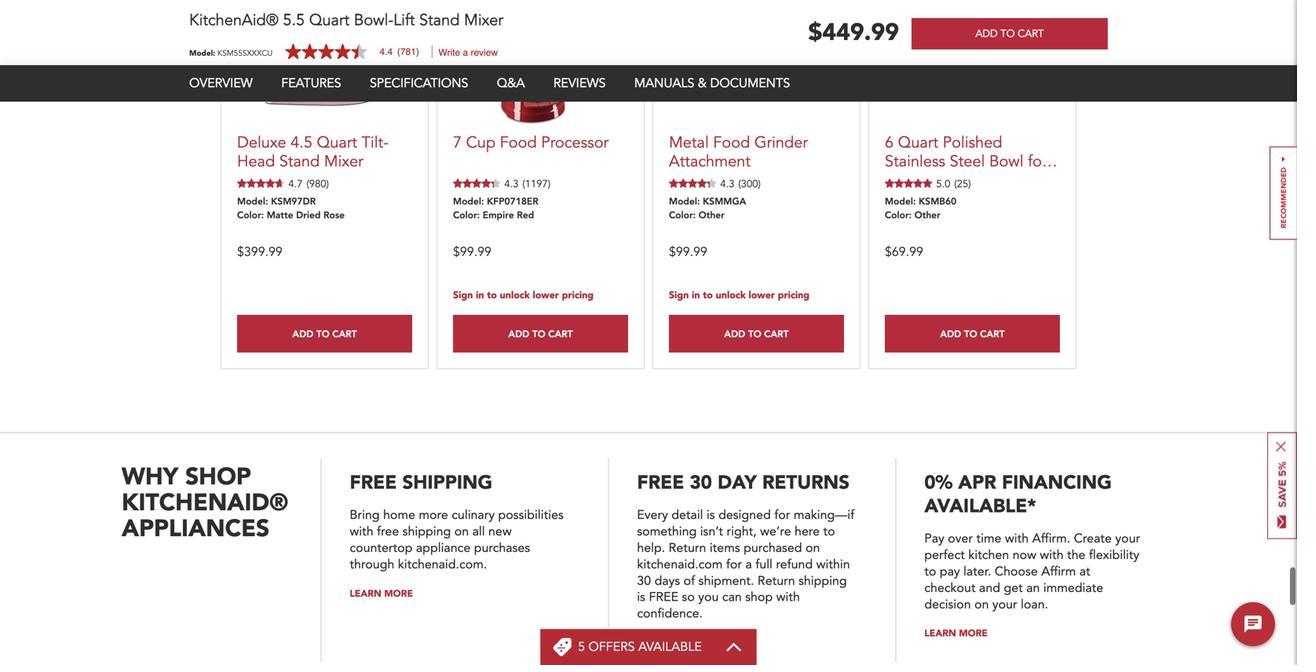 Task type: vqa. For each thing, say whether or not it's contained in the screenshot.
products
no



Task type: locate. For each thing, give the bounding box(es) containing it.
0 horizontal spatial shipping
[[403, 523, 451, 540]]

learn down through
[[350, 587, 381, 600]]

3 color: from the left
[[669, 208, 696, 221]]

2 add from the left
[[508, 327, 529, 340]]

on inside the bring home more culinary possibilities with free shipping on all new countertop appliance purchases through kitchenaid.com.
[[454, 523, 469, 540]]

stand for lift
[[419, 9, 460, 31]]

kfp0718er
[[487, 195, 539, 207]]

food
[[500, 132, 537, 153], [713, 132, 750, 153]]

4.3 up ksmmga
[[720, 177, 735, 191]]

perfect
[[924, 546, 965, 564]]

head
[[237, 151, 275, 172]]

mixer up review
[[464, 9, 503, 31]]

learn for free 30 day returns
[[637, 637, 669, 650]]

1 horizontal spatial sign
[[669, 288, 689, 302]]

1 add to cart from the left
[[292, 327, 357, 340]]

4 add to cart button from the left
[[885, 315, 1060, 353]]

free inside every detail is designed for making—if something isn't right, we're here to help. return items purchased on kitchenaid.com for a full refund within 30 days of shipment. return shipping is free so you can shop with confidence.
[[649, 589, 679, 606]]

heading containing 5
[[578, 638, 702, 656]]

stand up the write
[[419, 9, 460, 31]]

sign in to unlock lower pricing for processor
[[453, 288, 594, 302]]

red
[[517, 208, 534, 221]]

0 horizontal spatial is
[[637, 589, 645, 606]]

1 horizontal spatial return
[[758, 572, 795, 590]]

your left loan.
[[992, 596, 1017, 613]]

1 vertical spatial 30
[[637, 572, 651, 590]]

1 horizontal spatial learn
[[637, 637, 669, 650]]

learn more link down through
[[350, 587, 413, 600]]

model: inside model: ksmb60 color: other
[[885, 195, 916, 207]]

mixer
[[464, 9, 503, 31], [324, 151, 363, 172]]

0 horizontal spatial learn more link
[[350, 587, 413, 600]]

1 vertical spatial stand
[[279, 151, 320, 172]]

other for 5.0
[[915, 208, 941, 221]]

$399.99
[[237, 243, 283, 261]]

1 horizontal spatial lower
[[749, 288, 775, 302]]

learn more down confidence.
[[637, 637, 700, 650]]

stand up 4.7
[[279, 151, 320, 172]]

0 horizontal spatial for
[[726, 556, 742, 573]]

other inside model: ksmmga color: other
[[699, 208, 725, 221]]

0 horizontal spatial unlock
[[500, 288, 530, 302]]

sign for metal food grinder attachment
[[669, 288, 689, 302]]

color: inside model: ksm97dr color: matte dried rose
[[237, 208, 264, 221]]

1 $99.99 from the left
[[453, 243, 492, 261]]

bring home more culinary possibilities with free shipping on all new countertop appliance purchases through kitchenaid.com.
[[350, 506, 564, 573]]

cart for metal food grinder attachment
[[764, 327, 789, 340]]

2 in from the left
[[692, 288, 700, 302]]

an
[[1026, 579, 1040, 597]]

1 horizontal spatial pricing
[[778, 288, 810, 302]]

3 add to cart from the left
[[724, 327, 789, 340]]

4.3 up kfp0718er
[[504, 177, 519, 191]]

with inside every detail is designed for making—if something isn't right, we're here to help. return items purchased on kitchenaid.com for a full refund within 30 days of shipment. return shipping is free so you can shop with confidence.
[[776, 589, 800, 606]]

learn more link down decision
[[924, 627, 988, 640]]

pricing for 7 cup food processor
[[562, 288, 594, 302]]

(980)
[[307, 177, 329, 191]]

to inside pay over time with affirm. create your perfect kitchen now with the flexibility to pay later. choose affirm at checkout and get an immediate decision on your loan.
[[924, 563, 936, 580]]

tilt-
[[362, 132, 389, 153]]

color: down attachment
[[669, 208, 696, 221]]

in for 7 cup food processor
[[476, 288, 484, 302]]

1 color: from the left
[[237, 208, 264, 221]]

1 vertical spatial your
[[992, 596, 1017, 613]]

shipping
[[403, 523, 451, 540], [799, 572, 847, 590]]

shipping
[[402, 470, 492, 496]]

to inside every detail is designed for making—if something isn't right, we're here to help. return items purchased on kitchenaid.com for a full refund within 30 days of shipment. return shipping is free so you can shop with confidence.
[[823, 523, 835, 540]]

1 vertical spatial shipping
[[799, 572, 847, 590]]

0 horizontal spatial pricing
[[562, 288, 594, 302]]

mixer for kitchenaid® 5.5 quart bowl-lift stand mixer
[[464, 9, 503, 31]]

model: for metal food grinder attachment
[[669, 195, 700, 207]]

0 horizontal spatial return
[[669, 539, 706, 557]]

4 add to cart from the left
[[940, 327, 1005, 340]]

0 vertical spatial quart
[[309, 9, 350, 31]]

1 horizontal spatial $99.99
[[669, 243, 707, 261]]

model: left ksmmga
[[669, 195, 700, 207]]

0 horizontal spatial your
[[992, 596, 1017, 613]]

1 horizontal spatial unlock
[[716, 288, 746, 302]]

1 horizontal spatial stand
[[419, 9, 460, 31]]

on down later.
[[975, 596, 989, 613]]

model: left ksmb60
[[885, 195, 916, 207]]

1 in from the left
[[476, 288, 484, 302]]

reviews link
[[554, 75, 606, 92]]

1 lower from the left
[[533, 288, 559, 302]]

bring
[[350, 506, 380, 524]]

0 horizontal spatial food
[[500, 132, 537, 153]]

your right create
[[1115, 530, 1140, 547]]

shipping down the 'here'
[[799, 572, 847, 590]]

free left so
[[649, 589, 679, 606]]

5
[[578, 638, 585, 656]]

decision
[[924, 596, 971, 613]]

free up bring
[[350, 470, 397, 496]]

stand for head
[[279, 151, 320, 172]]

mixer up (980)
[[324, 151, 363, 172]]

1 sign in to unlock lower pricing from the left
[[453, 288, 594, 302]]

0 horizontal spatial lower
[[533, 288, 559, 302]]

30 inside every detail is designed for making—if something isn't right, we're here to help. return items purchased on kitchenaid.com for a full refund within 30 days of shipment. return shipping is free so you can shop with confidence.
[[637, 572, 651, 590]]

1 4.3 from the left
[[504, 177, 519, 191]]

confidence.
[[637, 605, 703, 622]]

30
[[690, 470, 712, 496], [637, 572, 651, 590]]

0 horizontal spatial 30
[[637, 572, 651, 590]]

deluxe 4.5 quart tilt- head stand mixer
[[237, 132, 389, 172]]

for
[[774, 506, 790, 524], [726, 556, 742, 573]]

&
[[698, 75, 707, 92]]

learn more down decision
[[924, 627, 988, 640]]

more down confidence.
[[672, 637, 700, 650]]

1 pricing from the left
[[562, 288, 594, 302]]

1 horizontal spatial your
[[1115, 530, 1140, 547]]

color: left matte
[[237, 208, 264, 221]]

with right "shop"
[[776, 589, 800, 606]]

2 other from the left
[[915, 208, 941, 221]]

quart right 5.5
[[309, 9, 350, 31]]

2 horizontal spatial on
[[975, 596, 989, 613]]

0 vertical spatial a
[[463, 47, 468, 58]]

(1197)
[[523, 177, 551, 191]]

1 sign from the left
[[453, 288, 473, 302]]

0 vertical spatial is
[[707, 506, 715, 524]]

1 other from the left
[[699, 208, 725, 221]]

on
[[454, 523, 469, 540], [806, 539, 820, 557], [975, 596, 989, 613]]

pricing for metal food grinder attachment
[[778, 288, 810, 302]]

appliances
[[122, 513, 270, 545]]

color: for deluxe 4.5 quart tilt- head stand mixer
[[237, 208, 264, 221]]

0 horizontal spatial mixer
[[324, 151, 363, 172]]

color: inside model: ksmmga color: other
[[669, 208, 696, 221]]

manuals & documents link
[[634, 75, 790, 92]]

unlock
[[500, 288, 530, 302], [716, 288, 746, 302]]

2 horizontal spatial learn
[[924, 627, 956, 640]]

color: up $69.99 on the right top of the page
[[885, 208, 912, 221]]

1 horizontal spatial 4.3
[[720, 177, 735, 191]]

learn more for free shipping
[[350, 587, 413, 600]]

1 cart from the left
[[332, 327, 357, 340]]

7
[[453, 132, 462, 153]]

a left full
[[746, 556, 752, 573]]

chevron icon image
[[725, 642, 743, 652]]

return down purchased
[[758, 572, 795, 590]]

0 horizontal spatial 4.3
[[504, 177, 519, 191]]

other down ksmb60
[[915, 208, 941, 221]]

1 horizontal spatial a
[[746, 556, 752, 573]]

3 add to cart button from the left
[[669, 315, 844, 353]]

learn more link down confidence.
[[637, 637, 700, 650]]

1 horizontal spatial sign in to unlock lower pricing
[[669, 288, 810, 302]]

add for tilt-
[[292, 327, 314, 340]]

0 vertical spatial your
[[1115, 530, 1140, 547]]

lower for processor
[[533, 288, 559, 302]]

2 lower from the left
[[749, 288, 775, 302]]

2 horizontal spatial more
[[959, 627, 988, 640]]

recommendations image
[[1270, 146, 1297, 240]]

0 vertical spatial shipping
[[403, 523, 451, 540]]

mixer inside deluxe 4.5 quart tilt- head stand mixer
[[324, 151, 363, 172]]

overview
[[189, 75, 253, 92]]

0 horizontal spatial in
[[476, 288, 484, 302]]

color: for metal food grinder attachment
[[669, 208, 696, 221]]

kitchenaid.com.
[[398, 556, 487, 573]]

manuals & documents
[[634, 75, 790, 92]]

$99.99 down empire at top
[[453, 243, 492, 261]]

learn more link
[[350, 587, 413, 600], [924, 627, 988, 640], [637, 637, 700, 650]]

sign
[[453, 288, 473, 302], [669, 288, 689, 302]]

30 left days
[[637, 572, 651, 590]]

0 vertical spatial return
[[669, 539, 706, 557]]

1 horizontal spatial learn more
[[637, 637, 700, 650]]

metal food grinder attachment link
[[669, 132, 844, 172]]

on left all
[[454, 523, 469, 540]]

add to cart for processor
[[508, 327, 573, 340]]

2 unlock from the left
[[716, 288, 746, 302]]

learn down confidence.
[[637, 637, 669, 650]]

2 sign in to unlock lower pricing from the left
[[669, 288, 810, 302]]

1 horizontal spatial other
[[915, 208, 941, 221]]

with left free
[[350, 523, 373, 540]]

(25)
[[954, 177, 971, 191]]

for left full
[[726, 556, 742, 573]]

in for metal food grinder attachment
[[692, 288, 700, 302]]

more
[[419, 506, 448, 524]]

model:
[[189, 48, 215, 58], [237, 195, 268, 207], [453, 195, 484, 207], [669, 195, 700, 207], [885, 195, 916, 207]]

is right the detail
[[707, 506, 715, 524]]

appliance
[[416, 539, 471, 557]]

1 horizontal spatial learn more link
[[637, 637, 700, 650]]

quart right 4.5
[[317, 132, 357, 153]]

4.3 for cup
[[504, 177, 519, 191]]

model: up matte
[[237, 195, 268, 207]]

0 vertical spatial mixer
[[464, 9, 503, 31]]

model: up empire at top
[[453, 195, 484, 207]]

quart for bowl-
[[309, 9, 350, 31]]

a
[[463, 47, 468, 58], [746, 556, 752, 573]]

0 horizontal spatial more
[[384, 587, 413, 600]]

home
[[383, 506, 415, 524]]

free up every
[[637, 470, 684, 496]]

1 horizontal spatial in
[[692, 288, 700, 302]]

2 horizontal spatial learn more link
[[924, 627, 988, 640]]

heading
[[578, 638, 702, 656]]

q&a
[[497, 75, 525, 92]]

on down making—if
[[806, 539, 820, 557]]

quart inside deluxe 4.5 quart tilt- head stand mixer
[[317, 132, 357, 153]]

learn more link for free shipping
[[350, 587, 413, 600]]

1 vertical spatial is
[[637, 589, 645, 606]]

color: left empire at top
[[453, 208, 480, 221]]

4.3 (300)
[[720, 177, 761, 191]]

mixer for deluxe 4.5 quart tilt- head stand mixer
[[324, 151, 363, 172]]

1 vertical spatial quart
[[317, 132, 357, 153]]

learn more down through
[[350, 587, 413, 600]]

1 horizontal spatial more
[[672, 637, 700, 650]]

$99.99
[[453, 243, 492, 261], [669, 243, 707, 261]]

here
[[795, 523, 820, 540]]

more for 30
[[672, 637, 700, 650]]

1 horizontal spatial mixer
[[464, 9, 503, 31]]

1 vertical spatial mixer
[[324, 151, 363, 172]]

free shipping
[[350, 470, 492, 496]]

apr
[[958, 470, 996, 496]]

more down decision
[[959, 627, 988, 640]]

more down through
[[384, 587, 413, 600]]

1 horizontal spatial shipping
[[799, 572, 847, 590]]

2 sign from the left
[[669, 288, 689, 302]]

lower
[[533, 288, 559, 302], [749, 288, 775, 302]]

food right "cup"
[[500, 132, 537, 153]]

other
[[699, 208, 725, 221], [915, 208, 941, 221]]

days
[[655, 572, 680, 590]]

learn down decision
[[924, 627, 956, 640]]

0%
[[924, 470, 953, 496]]

free
[[350, 470, 397, 496], [637, 470, 684, 496], [649, 589, 679, 606]]

2 color: from the left
[[453, 208, 480, 221]]

0 horizontal spatial sign
[[453, 288, 473, 302]]

2 pricing from the left
[[778, 288, 810, 302]]

1 unlock from the left
[[500, 288, 530, 302]]

shop
[[745, 589, 773, 606]]

other inside model: ksmb60 color: other
[[915, 208, 941, 221]]

free 30 day returns
[[637, 470, 850, 496]]

stand inside deluxe 4.5 quart tilt- head stand mixer
[[279, 151, 320, 172]]

food up 4.3 (300) at the top right of the page
[[713, 132, 750, 153]]

metal
[[669, 132, 709, 153]]

learn
[[350, 587, 381, 600], [924, 627, 956, 640], [637, 637, 669, 650]]

1 horizontal spatial on
[[806, 539, 820, 557]]

shipping inside the bring home more culinary possibilities with free shipping on all new countertop appliance purchases through kitchenaid.com.
[[403, 523, 451, 540]]

1 vertical spatial return
[[758, 572, 795, 590]]

kitchenaid®
[[122, 487, 288, 519]]

features link
[[281, 75, 341, 92]]

every
[[637, 506, 668, 524]]

0 horizontal spatial learn
[[350, 587, 381, 600]]

1 add to cart button from the left
[[237, 315, 412, 353]]

unlock for attachment
[[716, 288, 746, 302]]

quart
[[309, 9, 350, 31], [317, 132, 357, 153]]

model: inside model: ksmmga color: other
[[669, 195, 700, 207]]

1 horizontal spatial is
[[707, 506, 715, 524]]

2 add to cart button from the left
[[453, 315, 628, 353]]

1 horizontal spatial 30
[[690, 470, 712, 496]]

cart for 7 cup food processor
[[548, 327, 573, 340]]

0 horizontal spatial other
[[699, 208, 725, 221]]

purchased
[[744, 539, 802, 557]]

3 cart from the left
[[764, 327, 789, 340]]

$99.99 down model: ksmmga color: other
[[669, 243, 707, 261]]

rose
[[323, 208, 345, 221]]

1 horizontal spatial food
[[713, 132, 750, 153]]

other down ksmmga
[[699, 208, 725, 221]]

1 vertical spatial a
[[746, 556, 752, 573]]

4 add from the left
[[940, 327, 961, 340]]

2 horizontal spatial learn more
[[924, 627, 988, 640]]

color: inside model: kfp0718er color: empire red
[[453, 208, 480, 221]]

3 add from the left
[[724, 327, 745, 340]]

2 food from the left
[[713, 132, 750, 153]]

a right the write
[[463, 47, 468, 58]]

pay
[[940, 563, 960, 580]]

0 vertical spatial stand
[[419, 9, 460, 31]]

designed
[[719, 506, 771, 524]]

a inside every detail is designed for making—if something isn't right, we're here to help. return items purchased on kitchenaid.com for a full refund within 30 days of shipment. return shipping is free so you can shop with confidence.
[[746, 556, 752, 573]]

affirm.
[[1032, 530, 1070, 547]]

1 add from the left
[[292, 327, 314, 340]]

$69.99
[[885, 243, 923, 261]]

4 color: from the left
[[885, 208, 912, 221]]

model: inside model: ksm97dr color: matte dried rose
[[237, 195, 268, 207]]

you
[[698, 589, 719, 606]]

so
[[682, 589, 695, 606]]

add for processor
[[508, 327, 529, 340]]

pricing
[[562, 288, 594, 302], [778, 288, 810, 302]]

0 horizontal spatial learn more
[[350, 587, 413, 600]]

2 cart from the left
[[548, 327, 573, 340]]

2 4.3 from the left
[[720, 177, 735, 191]]

0 horizontal spatial $99.99
[[453, 243, 492, 261]]

food inside metal food grinder attachment
[[713, 132, 750, 153]]

available*
[[924, 494, 1036, 519]]

at
[[1080, 563, 1091, 580]]

for left the 'here'
[[774, 506, 790, 524]]

30 up the detail
[[690, 470, 712, 496]]

return down the detail
[[669, 539, 706, 557]]

pay
[[924, 530, 945, 547]]

2 add to cart from the left
[[508, 327, 573, 340]]

shipping up kitchenaid.com.
[[403, 523, 451, 540]]

free for free 30 day returns
[[637, 470, 684, 496]]

in
[[476, 288, 484, 302], [692, 288, 700, 302]]

color: for 7 cup food processor
[[453, 208, 480, 221]]

0 vertical spatial for
[[774, 506, 790, 524]]

isn't
[[700, 523, 723, 540]]

is left days
[[637, 589, 645, 606]]

0 horizontal spatial on
[[454, 523, 469, 540]]

2 $99.99 from the left
[[669, 243, 707, 261]]

0 horizontal spatial stand
[[279, 151, 320, 172]]

0 horizontal spatial sign in to unlock lower pricing
[[453, 288, 594, 302]]

help.
[[637, 539, 665, 557]]

model: inside model: kfp0718er color: empire red
[[453, 195, 484, 207]]



Task type: describe. For each thing, give the bounding box(es) containing it.
promo tag image
[[553, 638, 572, 656]]

$99.99 for metal food grinder attachment
[[669, 243, 707, 261]]

more for shipping
[[384, 587, 413, 600]]

over
[[948, 530, 973, 547]]

7 cup food processor link
[[453, 132, 628, 153]]

learn more for free 30 day returns
[[637, 637, 700, 650]]

specifications link
[[370, 75, 468, 92]]

returns
[[762, 470, 850, 496]]

on inside pay over time with affirm. create your perfect kitchen now with the flexibility to pay later. choose affirm at checkout and get an immediate decision on your loan.
[[975, 596, 989, 613]]

empire
[[483, 208, 514, 221]]

dried
[[296, 208, 321, 221]]

sign in to unlock lower pricing for attachment
[[669, 288, 810, 302]]

free for free shipping
[[350, 470, 397, 496]]

offers
[[589, 638, 635, 656]]

kitchenaid.com
[[637, 556, 723, 573]]

refund
[[776, 556, 813, 573]]

$99.99 for 7 cup food processor
[[453, 243, 492, 261]]

can
[[722, 589, 742, 606]]

kitchen
[[968, 546, 1009, 564]]

lift
[[393, 9, 415, 31]]

flexibility
[[1089, 546, 1140, 564]]

time
[[976, 530, 1002, 547]]

1 food from the left
[[500, 132, 537, 153]]

lower for attachment
[[749, 288, 775, 302]]

deluxe 4.5 quart tilt- head stand mixer link
[[237, 132, 412, 172]]

ksm97dr
[[271, 195, 316, 207]]

processor
[[541, 132, 609, 153]]

within
[[816, 556, 850, 573]]

model: for 7 cup food processor
[[453, 195, 484, 207]]

something
[[637, 523, 697, 540]]

4.5
[[291, 132, 313, 153]]

purchases
[[474, 539, 530, 557]]

5.0
[[936, 177, 950, 191]]

add to cart
[[976, 27, 1044, 41]]

$449.99
[[808, 16, 899, 49]]

with left the
[[1040, 546, 1064, 564]]

why
[[122, 461, 178, 493]]

grinder
[[755, 132, 808, 153]]

6 quart polished stainless steel bowl for select kitchenaid® bowl-lift stand mixers image
[[910, 3, 1035, 91]]

all
[[472, 523, 485, 540]]

add to cart button for processor
[[453, 315, 628, 353]]

full
[[756, 556, 773, 573]]

4.4
[[380, 46, 393, 57]]

0 vertical spatial 30
[[690, 470, 712, 496]]

ksm55sxxxcu
[[217, 48, 273, 58]]

ksmmga
[[703, 195, 746, 207]]

write
[[438, 47, 460, 58]]

add to cart button for tilt-
[[237, 315, 412, 353]]

day
[[718, 470, 757, 496]]

add to cart button
[[912, 18, 1108, 49]]

write a review button
[[438, 47, 498, 58]]

to
[[1001, 27, 1015, 41]]

cart for deluxe 4.5 quart tilt- head stand mixer
[[332, 327, 357, 340]]

7 cup food processor image
[[495, 0, 586, 126]]

model: up 'overview' link
[[189, 48, 215, 58]]

other for 4.3
[[699, 208, 725, 221]]

learn more link for free 30 day returns
[[637, 637, 700, 650]]

items
[[710, 539, 740, 557]]

model: ksm55sxxxcu
[[189, 48, 273, 58]]

4.7 (980)
[[288, 177, 329, 191]]

kitchenaid® 5.5 quart bowl-lift stand mixer
[[189, 9, 503, 31]]

with inside the bring home more culinary possibilities with free shipping on all new countertop appliance purchases through kitchenaid.com.
[[350, 523, 373, 540]]

reviews
[[554, 75, 606, 92]]

0 horizontal spatial a
[[463, 47, 468, 58]]

countertop
[[350, 539, 413, 557]]

create
[[1074, 530, 1112, 547]]

culinary
[[452, 506, 495, 524]]

new
[[488, 523, 512, 540]]

5 offers available
[[578, 638, 702, 656]]

1 horizontal spatial for
[[774, 506, 790, 524]]

model: for deluxe 4.5 quart tilt- head stand mixer
[[237, 195, 268, 207]]

get
[[1004, 579, 1023, 597]]

learn for 0% apr financing available*
[[924, 627, 956, 640]]

the
[[1067, 546, 1086, 564]]

loan.
[[1021, 596, 1048, 613]]

sign for 7 cup food processor
[[453, 288, 473, 302]]

now
[[1013, 546, 1036, 564]]

financing
[[1002, 470, 1112, 496]]

deluxe 4.5 quart tilt-head stand mixer image
[[262, 0, 388, 110]]

pay over time with affirm. create your perfect kitchen now with the flexibility to pay later. choose affirm at checkout and get an immediate decision on your loan.
[[924, 530, 1140, 613]]

add to cart for attachment
[[724, 327, 789, 340]]

specifications
[[370, 75, 468, 92]]

we're
[[760, 523, 791, 540]]

4 cart from the left
[[980, 327, 1005, 340]]

more for apr
[[959, 627, 988, 640]]

learn more for 0% apr financing available*
[[924, 627, 988, 640]]

with right the time
[[1005, 530, 1029, 547]]

learn more link for 0% apr financing available*
[[924, 627, 988, 640]]

metal food grinder attachment image
[[694, 0, 819, 96]]

learn for free shipping
[[350, 587, 381, 600]]

and
[[979, 579, 1000, 597]]

attachment
[[669, 151, 751, 172]]

model: ksm97dr color: matte dried rose
[[237, 195, 345, 221]]

write a review
[[438, 47, 498, 58]]

checkout
[[924, 579, 976, 597]]

why shop kitchenaid® appliances
[[122, 461, 288, 545]]

model: ksmmga color: other
[[669, 195, 746, 221]]

documents
[[710, 75, 790, 92]]

available
[[638, 638, 702, 656]]

add to cart button for attachment
[[669, 315, 844, 353]]

7 cup food processor
[[453, 132, 609, 153]]

add for attachment
[[724, 327, 745, 340]]

on inside every detail is designed for making—if something isn't right, we're here to help. return items purchased on kitchenaid.com for a full refund within 30 days of shipment. return shipping is free so you can shop with confidence.
[[806, 539, 820, 557]]

add to cart for tilt-
[[292, 327, 357, 340]]

close image
[[1276, 442, 1286, 452]]

1 vertical spatial for
[[726, 556, 742, 573]]

manuals
[[634, 75, 694, 92]]

cart
[[1018, 27, 1044, 41]]

overview link
[[189, 75, 253, 92]]

through
[[350, 556, 394, 573]]

affirm
[[1041, 563, 1076, 580]]

unlock for processor
[[500, 288, 530, 302]]

4.3 for food
[[720, 177, 735, 191]]

making—if
[[794, 506, 854, 524]]

shipping inside every detail is designed for making—if something isn't right, we're here to help. return items purchased on kitchenaid.com for a full refund within 30 days of shipment. return shipping is free so you can shop with confidence.
[[799, 572, 847, 590]]

5.5
[[283, 9, 305, 31]]

color: inside model: ksmb60 color: other
[[885, 208, 912, 221]]

model: ksmb60 color: other
[[885, 195, 957, 221]]

features
[[281, 75, 341, 92]]

right,
[[727, 523, 757, 540]]

(300)
[[738, 177, 761, 191]]

4.3 (1197)
[[504, 177, 551, 191]]

quart for tilt-
[[317, 132, 357, 153]]



